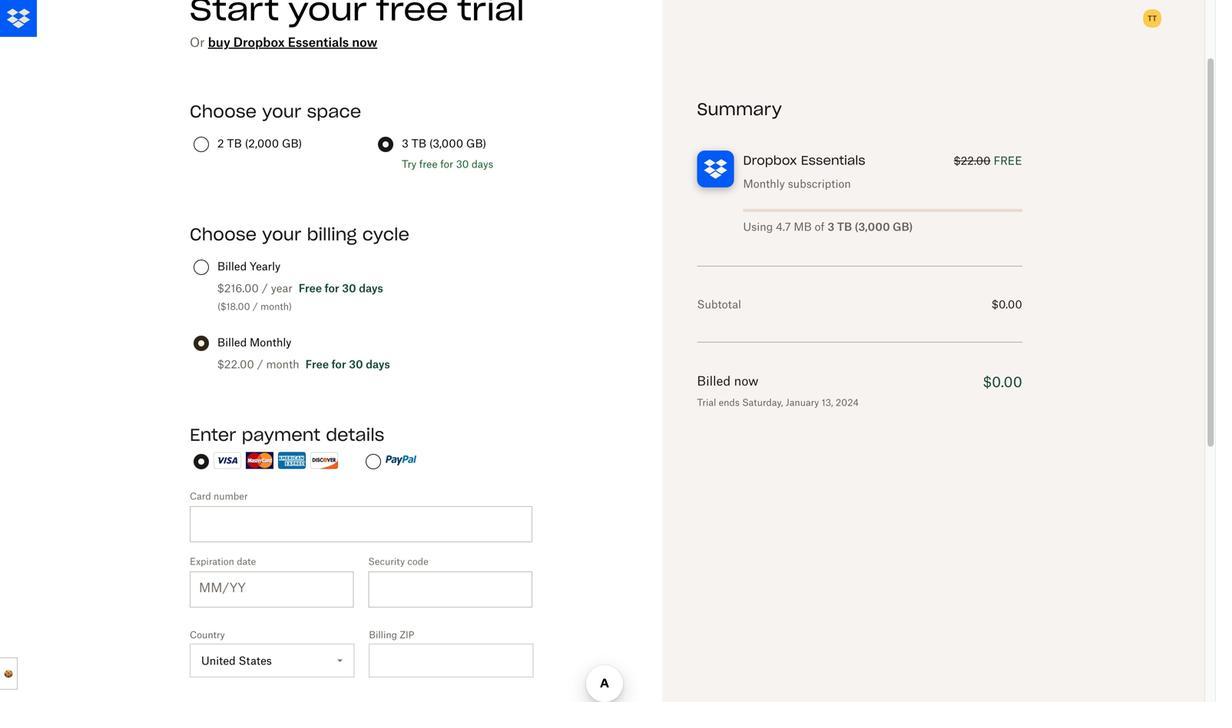 Task type: vqa. For each thing, say whether or not it's contained in the screenshot.
list containing All files
no



Task type: locate. For each thing, give the bounding box(es) containing it.
billed inside summary list
[[697, 373, 731, 388]]

(3,000 up try free for 30 days
[[429, 137, 463, 150]]

30 down billing
[[342, 282, 356, 295]]

country
[[190, 629, 225, 641]]

billed
[[217, 260, 247, 273], [217, 336, 247, 349], [697, 373, 731, 388]]

for for $22.00 / month free for 30 days
[[331, 358, 346, 371]]

Billing ZIP text field
[[369, 644, 534, 678]]

/ left year
[[262, 282, 268, 295]]

2 vertical spatial 30
[[349, 358, 363, 371]]

progress bar
[[743, 209, 1022, 212]]

1 horizontal spatial gb)
[[466, 137, 486, 150]]

0 horizontal spatial monthly
[[250, 336, 291, 349]]

dropbox right "buy"
[[233, 35, 285, 50]]

for right year
[[325, 282, 339, 295]]

year
[[271, 282, 292, 295]]

tb for 2
[[227, 137, 242, 150]]

billed right billed monthly radio
[[217, 336, 247, 349]]

2 vertical spatial /
[[257, 358, 263, 371]]

dropbox up monthly subscription
[[743, 152, 797, 168]]

now up saturday, at right bottom
[[734, 373, 759, 388]]

choose
[[190, 101, 257, 122], [190, 224, 257, 245]]

billed monthly
[[217, 336, 291, 349]]

$216.00
[[217, 282, 259, 295]]

discover image
[[310, 452, 338, 469]]

13,
[[822, 397, 833, 408]]

2 vertical spatial billed
[[697, 373, 731, 388]]

1 vertical spatial essentials
[[801, 152, 865, 168]]

dropbox
[[233, 35, 285, 50], [743, 152, 797, 168]]

0 horizontal spatial dropbox
[[233, 35, 285, 50]]

($18.00
[[217, 301, 250, 312]]

1 horizontal spatial monthly
[[743, 177, 785, 190]]

free for ($18.00 / month)
[[299, 282, 322, 295]]

None radio
[[194, 454, 209, 469]]

1 vertical spatial days
[[359, 282, 383, 295]]

0 horizontal spatial now
[[352, 35, 377, 50]]

1 horizontal spatial tb
[[411, 137, 426, 150]]

1 horizontal spatial (3,000
[[855, 220, 890, 233]]

/ for monthly
[[257, 358, 263, 371]]

days down the 3 tb (3,000 gb)
[[472, 158, 493, 170]]

2 your from the top
[[262, 224, 301, 245]]

1 vertical spatial monthly
[[250, 336, 291, 349]]

3 right 3 tb (3,000 gb) try free for 30 days radio
[[402, 137, 409, 150]]

2 choose from the top
[[190, 224, 257, 245]]

30 up details
[[349, 358, 363, 371]]

$22.00
[[954, 154, 991, 167], [217, 358, 254, 371]]

free for free for 30 days
[[305, 358, 329, 371]]

your up (2,000 on the left top
[[262, 101, 301, 122]]

enter
[[190, 424, 236, 446]]

0 vertical spatial days
[[472, 158, 493, 170]]

tb for 3
[[411, 137, 426, 150]]

0 horizontal spatial tb
[[227, 137, 242, 150]]

or
[[190, 35, 205, 50]]

3 tb (3,000 gb)
[[402, 137, 486, 150]]

0 vertical spatial 3
[[402, 137, 409, 150]]

now up space
[[352, 35, 377, 50]]

monthly inside summary list
[[743, 177, 785, 190]]

billing
[[307, 224, 357, 245]]

1 vertical spatial (3,000
[[855, 220, 890, 233]]

0 horizontal spatial 3
[[402, 137, 409, 150]]

0 horizontal spatial essentials
[[288, 35, 349, 50]]

(3,000 right of
[[855, 220, 890, 233]]

amex image
[[278, 452, 306, 469]]

for
[[440, 158, 453, 170], [325, 282, 339, 295], [331, 358, 346, 371]]

0 horizontal spatial gb)
[[282, 137, 302, 150]]

monthly up month
[[250, 336, 291, 349]]

0 vertical spatial for
[[440, 158, 453, 170]]

choose up 2
[[190, 101, 257, 122]]

subscription
[[788, 177, 851, 190]]

1 vertical spatial $0.00
[[983, 373, 1022, 390]]

$22.00 left free at the top right of page
[[954, 154, 991, 167]]

free
[[299, 282, 322, 295], [305, 358, 329, 371]]

free
[[419, 158, 438, 170]]

3 inside summary list
[[828, 220, 834, 233]]

your
[[262, 101, 301, 122], [262, 224, 301, 245]]

1 vertical spatial dropbox
[[743, 152, 797, 168]]

0 vertical spatial /
[[262, 282, 268, 295]]

1 vertical spatial free
[[305, 358, 329, 371]]

now
[[352, 35, 377, 50], [734, 373, 759, 388]]

3 right of
[[828, 220, 834, 233]]

0 horizontal spatial $22.00
[[217, 358, 254, 371]]

2 horizontal spatial gb)
[[893, 220, 913, 233]]

your for space
[[262, 101, 301, 122]]

essentials
[[288, 35, 349, 50], [801, 152, 865, 168]]

essentials up subscription
[[801, 152, 865, 168]]

or buy dropbox essentials now
[[190, 35, 377, 50]]

january
[[786, 397, 819, 408]]

(3,000
[[429, 137, 463, 150], [855, 220, 890, 233]]

option group
[[187, 452, 568, 489]]

tb right 2
[[227, 137, 242, 150]]

/ for yearly
[[262, 282, 268, 295]]

billing
[[369, 629, 397, 641]]

$22.00 down the billed monthly
[[217, 358, 254, 371]]

your up yearly
[[262, 224, 301, 245]]

/ left month
[[257, 358, 263, 371]]

1 vertical spatial $22.00
[[217, 358, 254, 371]]

30 for $216.00 / year free for 30 days ($18.00 / month)
[[342, 282, 356, 295]]

1 horizontal spatial now
[[734, 373, 759, 388]]

30 down the 3 tb (3,000 gb)
[[456, 158, 469, 170]]

0 vertical spatial dropbox
[[233, 35, 285, 50]]

30 inside $216.00 / year free for 30 days ($18.00 / month)
[[342, 282, 356, 295]]

tb right of
[[837, 220, 852, 233]]

$22.00 / month free for 30 days
[[217, 358, 390, 371]]

0 vertical spatial your
[[262, 101, 301, 122]]

tb up free
[[411, 137, 426, 150]]

billed for billed yearly
[[217, 260, 247, 273]]

days
[[472, 158, 493, 170], [359, 282, 383, 295], [366, 358, 390, 371]]

0 vertical spatial $22.00
[[954, 154, 991, 167]]

$22.00 free
[[954, 154, 1022, 167]]

2 vertical spatial for
[[331, 358, 346, 371]]

days down cycle
[[359, 282, 383, 295]]

your for billing
[[262, 224, 301, 245]]

free right year
[[299, 282, 322, 295]]

1 vertical spatial your
[[262, 224, 301, 245]]

0 vertical spatial free
[[299, 282, 322, 295]]

0 vertical spatial essentials
[[288, 35, 349, 50]]

1 horizontal spatial $22.00
[[954, 154, 991, 167]]

free right month
[[305, 358, 329, 371]]

1 horizontal spatial 3
[[828, 220, 834, 233]]

buy dropbox essentials now link
[[208, 35, 377, 50]]

$22.00 for $22.00 / month free for 30 days
[[217, 358, 254, 371]]

30
[[456, 158, 469, 170], [342, 282, 356, 295], [349, 358, 363, 371]]

dropbox essentials
[[743, 152, 865, 168]]

of
[[815, 220, 825, 233]]

for right month
[[331, 358, 346, 371]]

mb
[[794, 220, 812, 233]]

$22.00 inside summary list
[[954, 154, 991, 167]]

3 TB (3,000 GB) radio
[[378, 137, 393, 152]]

days inside $216.00 / year free for 30 days ($18.00 / month)
[[359, 282, 383, 295]]

None radio
[[366, 454, 381, 469]]

subtotal
[[697, 298, 741, 311]]

essentials up space
[[288, 35, 349, 50]]

using
[[743, 220, 773, 233]]

dropbox inside summary list
[[743, 152, 797, 168]]

1 horizontal spatial dropbox
[[743, 152, 797, 168]]

0 vertical spatial now
[[352, 35, 377, 50]]

monthly subscription
[[743, 177, 851, 190]]

1 vertical spatial 3
[[828, 220, 834, 233]]

0 vertical spatial $0.00
[[992, 298, 1022, 311]]

/
[[262, 282, 268, 295], [253, 301, 258, 312], [257, 358, 263, 371]]

2 horizontal spatial tb
[[837, 220, 852, 233]]

1 vertical spatial for
[[325, 282, 339, 295]]

tt button
[[1140, 6, 1165, 31]]

free inside $216.00 / year free for 30 days ($18.00 / month)
[[299, 282, 322, 295]]

1 horizontal spatial essentials
[[801, 152, 865, 168]]

1 vertical spatial now
[[734, 373, 759, 388]]

for inside $216.00 / year free for 30 days ($18.00 / month)
[[325, 282, 339, 295]]

monthly
[[743, 177, 785, 190], [250, 336, 291, 349]]

gb)
[[282, 137, 302, 150], [466, 137, 486, 150], [893, 220, 913, 233]]

1 vertical spatial choose
[[190, 224, 257, 245]]

gb) for 2 tb (2,000 gb)
[[282, 137, 302, 150]]

0 vertical spatial (3,000
[[429, 137, 463, 150]]

choose up the billed yearly radio
[[190, 224, 257, 245]]

1 vertical spatial billed
[[217, 336, 247, 349]]

0 vertical spatial monthly
[[743, 177, 785, 190]]

choose your space
[[190, 101, 361, 122]]

3
[[402, 137, 409, 150], [828, 220, 834, 233]]

4.7
[[776, 220, 791, 233]]

choose your billing cycle
[[190, 224, 409, 245]]

summary list
[[697, 98, 1022, 410]]

now inside summary list
[[734, 373, 759, 388]]

/ left month)
[[253, 301, 258, 312]]

monthly up using
[[743, 177, 785, 190]]

billed up trial on the bottom of the page
[[697, 373, 731, 388]]

2 vertical spatial days
[[366, 358, 390, 371]]

0 vertical spatial choose
[[190, 101, 257, 122]]

billed up $216.00
[[217, 260, 247, 273]]

tb
[[227, 137, 242, 150], [411, 137, 426, 150], [837, 220, 852, 233]]

Billed Yearly radio
[[194, 260, 209, 275]]

$0.00
[[992, 298, 1022, 311], [983, 373, 1022, 390]]

days up details
[[366, 358, 390, 371]]

0 vertical spatial billed
[[217, 260, 247, 273]]

1 your from the top
[[262, 101, 301, 122]]

for right free
[[440, 158, 453, 170]]

1 choose from the top
[[190, 101, 257, 122]]

1 vertical spatial 30
[[342, 282, 356, 295]]



Task type: describe. For each thing, give the bounding box(es) containing it.
yearly
[[250, 260, 281, 273]]

try
[[402, 158, 416, 170]]

tt
[[1148, 13, 1157, 23]]

Billed Monthly radio
[[194, 336, 209, 351]]

try free for 30 days
[[402, 158, 493, 170]]

billed yearly
[[217, 260, 281, 273]]

cycle
[[362, 224, 409, 245]]

billed for billed monthly
[[217, 336, 247, 349]]

days for $22.00 / month free for 30 days
[[366, 358, 390, 371]]

payment
[[242, 424, 320, 446]]

progress bar inside summary list
[[743, 209, 1022, 212]]

2 tb (2,000 gb)
[[217, 137, 302, 150]]

saturday,
[[742, 397, 783, 408]]

mastercard image
[[246, 452, 273, 469]]

(3,000 inside summary list
[[855, 220, 890, 233]]

(2,000
[[245, 137, 279, 150]]

0 vertical spatial 30
[[456, 158, 469, 170]]

2
[[217, 137, 224, 150]]

tb inside summary list
[[837, 220, 852, 233]]

zip
[[400, 629, 414, 641]]

month)
[[260, 301, 292, 312]]

month
[[266, 358, 299, 371]]

gb) for 3 tb (3,000 gb)
[[466, 137, 486, 150]]

$22.00 for $22.00 free
[[954, 154, 991, 167]]

billing zip
[[369, 629, 414, 641]]

using 4.7 mb of 3 tb (3,000 gb)
[[743, 220, 913, 233]]

2024
[[836, 397, 859, 408]]

days for $216.00 / year free for 30 days ($18.00 / month)
[[359, 282, 383, 295]]

billed for billed now
[[697, 373, 731, 388]]

enter payment details
[[190, 424, 384, 446]]

0 horizontal spatial (3,000
[[429, 137, 463, 150]]

paypal image
[[386, 454, 416, 467]]

trial
[[697, 397, 716, 408]]

$216.00 / year free for 30 days ($18.00 / month)
[[217, 282, 383, 312]]

trial ends saturday, january 13, 2024
[[697, 397, 859, 408]]

choose for choose your billing cycle
[[190, 224, 257, 245]]

1 vertical spatial /
[[253, 301, 258, 312]]

for for $216.00 / year free for 30 days ($18.00 / month)
[[325, 282, 339, 295]]

ends
[[719, 397, 740, 408]]

free
[[994, 154, 1022, 167]]

billed now
[[697, 373, 759, 388]]

visa image
[[214, 452, 241, 469]]

30 for $22.00 / month free for 30 days
[[349, 358, 363, 371]]

choose for choose your space
[[190, 101, 257, 122]]

buy
[[208, 35, 230, 50]]

gb) inside summary list
[[893, 220, 913, 233]]

2 TB (2,000 GB) radio
[[194, 137, 209, 152]]

summary
[[697, 98, 782, 120]]

details
[[326, 424, 384, 446]]

space
[[307, 101, 361, 122]]

essentials inside summary list
[[801, 152, 865, 168]]



